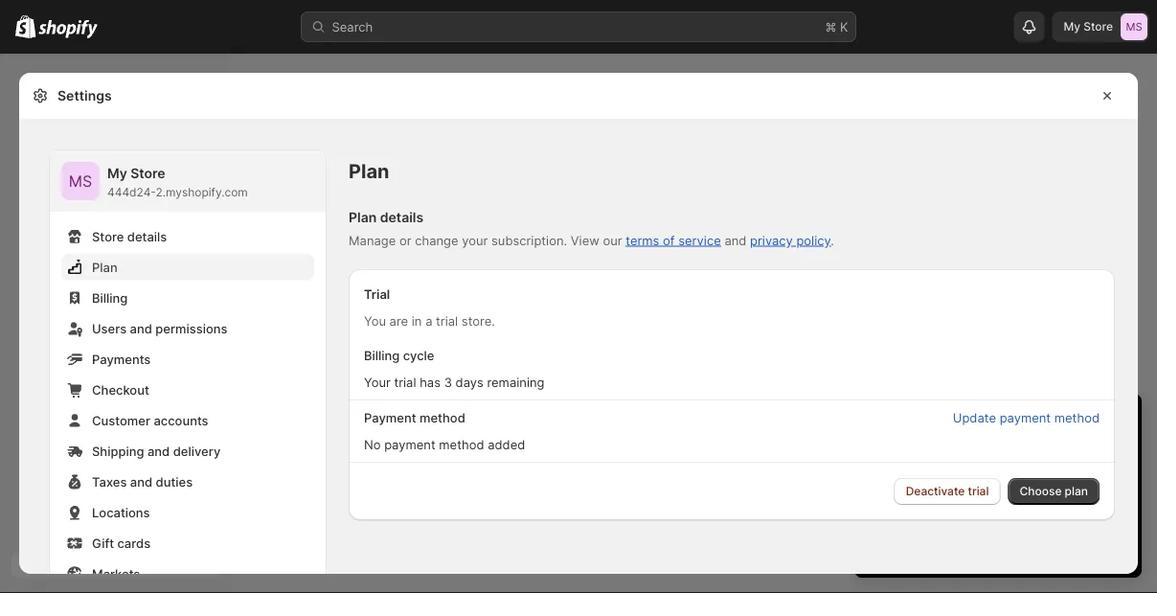 Task type: locate. For each thing, give the bounding box(es) containing it.
plan details manage or change your subscription. view our terms of service and privacy policy .
[[349, 209, 834, 248]]

your trial has 3 days remaining
[[364, 375, 545, 390]]

1 horizontal spatial shopify image
[[39, 20, 98, 39]]

a
[[426, 313, 433, 328], [933, 446, 940, 460]]

2 vertical spatial store
[[92, 229, 124, 244]]

markets link
[[61, 561, 314, 587]]

credit
[[975, 484, 1009, 499]]

and left add
[[961, 503, 984, 518]]

your
[[364, 375, 391, 390], [874, 411, 915, 434]]

0 horizontal spatial your
[[364, 375, 391, 390]]

plan up for
[[972, 446, 997, 460]]

plan inside the settings dialog
[[1065, 484, 1089, 498]]

no
[[364, 437, 381, 452]]

to inside 'to customize your online store and add bonus features'
[[1013, 484, 1025, 499]]

0 vertical spatial store
[[942, 484, 972, 499]]

settings dialog
[[19, 73, 1138, 593]]

customer
[[92, 413, 150, 428]]

my store image right my store
[[1121, 13, 1148, 40]]

store details
[[92, 229, 167, 244]]

shipping
[[92, 444, 144, 458]]

payment down "payment method"
[[384, 437, 436, 452]]

plan
[[972, 446, 997, 460], [1065, 484, 1089, 498]]

0 vertical spatial your
[[462, 233, 488, 248]]

markets
[[92, 566, 140, 581]]

1 vertical spatial plan
[[349, 209, 377, 226]]

a right in
[[426, 313, 433, 328]]

billing for billing cycle
[[364, 348, 400, 363]]

or
[[400, 233, 412, 248]]

payment for update
[[1000, 410, 1051, 425]]

0 vertical spatial payment
[[1000, 410, 1051, 425]]

3 right first in the bottom right of the page
[[916, 465, 924, 480]]

0 horizontal spatial your
[[462, 233, 488, 248]]

0 horizontal spatial payment
[[384, 437, 436, 452]]

$50
[[889, 484, 913, 499]]

app
[[916, 484, 938, 499]]

choose
[[1020, 484, 1062, 498]]

and
[[725, 233, 747, 248], [130, 321, 152, 336], [148, 444, 170, 458], [1000, 446, 1022, 460], [130, 474, 152, 489], [961, 503, 984, 518]]

trial up paid
[[920, 411, 954, 434]]

1 horizontal spatial to
[[1013, 484, 1025, 499]]

0 vertical spatial 3
[[444, 375, 452, 390]]

your down billing cycle
[[364, 375, 391, 390]]

0 horizontal spatial store
[[92, 229, 124, 244]]

and right service
[[725, 233, 747, 248]]

my inside the my store 444d24-2.myshopify.com
[[107, 165, 127, 182]]

details inside plan details manage or change your subscription. view our terms of service and privacy policy .
[[380, 209, 424, 226]]

your inside the settings dialog
[[364, 375, 391, 390]]

taxes and duties link
[[61, 469, 314, 495]]

billing down you at the bottom of the page
[[364, 348, 400, 363]]

details inside "link"
[[127, 229, 167, 244]]

add
[[987, 503, 1010, 518]]

0 horizontal spatial my store image
[[61, 162, 100, 200]]

0 vertical spatial plan
[[972, 446, 997, 460]]

a inside the settings dialog
[[426, 313, 433, 328]]

0 vertical spatial store
[[1084, 20, 1113, 34]]

1 vertical spatial my store image
[[61, 162, 100, 200]]

0 horizontal spatial details
[[127, 229, 167, 244]]

my store 444d24-2.myshopify.com
[[107, 165, 248, 199]]

plan up features
[[1065, 484, 1089, 498]]

privacy policy link
[[750, 233, 831, 248]]

store
[[942, 484, 972, 499], [928, 503, 958, 518]]

payment
[[1000, 410, 1051, 425], [384, 437, 436, 452]]

cards
[[117, 536, 151, 550]]

0 horizontal spatial 3
[[444, 375, 452, 390]]

0 horizontal spatial a
[[426, 313, 433, 328]]

months
[[927, 465, 971, 480]]

method for no payment method added
[[439, 437, 484, 452]]

my store image left 444d24-
[[61, 162, 100, 200]]

to down $1/month on the right bottom of page
[[1013, 484, 1025, 499]]

privacy
[[750, 233, 793, 248]]

1 horizontal spatial details
[[380, 209, 424, 226]]

store.
[[462, 313, 495, 328]]

added
[[488, 437, 525, 452]]

0 horizontal spatial to
[[917, 446, 929, 460]]

to right switch
[[917, 446, 929, 460]]

details up or
[[380, 209, 424, 226]]

your up features
[[1092, 484, 1118, 499]]

0 vertical spatial my
[[1064, 20, 1081, 34]]

plan
[[349, 160, 389, 183], [349, 209, 377, 226], [92, 260, 118, 275]]

payments link
[[61, 346, 314, 373]]

1 horizontal spatial my store image
[[1121, 13, 1148, 40]]

billing link
[[61, 285, 314, 311]]

2.myshopify.com
[[156, 185, 248, 199]]

accounts
[[154, 413, 208, 428]]

1 vertical spatial a
[[933, 446, 940, 460]]

payment up get:
[[1000, 410, 1051, 425]]

your for your trial has 3 days remaining
[[364, 375, 391, 390]]

method left added
[[439, 437, 484, 452]]

your right change
[[462, 233, 488, 248]]

a left paid
[[933, 446, 940, 460]]

details for plan
[[380, 209, 424, 226]]

store inside the my store 444d24-2.myshopify.com
[[131, 165, 165, 182]]

duties
[[156, 474, 193, 489]]

3 right has
[[444, 375, 452, 390]]

0 horizontal spatial plan
[[972, 446, 997, 460]]

billing up users
[[92, 290, 128, 305]]

my store image
[[1121, 13, 1148, 40], [61, 162, 100, 200]]

cycle
[[403, 348, 434, 363]]

0 vertical spatial to
[[917, 446, 929, 460]]

1 horizontal spatial your
[[1092, 484, 1118, 499]]

plan inside shop settings menu element
[[92, 260, 118, 275]]

trial for your trial has 3 days remaining
[[394, 375, 416, 390]]

your trial just started button
[[855, 394, 1142, 434]]

details down 444d24-
[[127, 229, 167, 244]]

and inside plan details manage or change your subscription. view our terms of service and privacy policy .
[[725, 233, 747, 248]]

billing for billing
[[92, 290, 128, 305]]

1 horizontal spatial billing
[[364, 348, 400, 363]]

gift
[[92, 536, 114, 550]]

billing inside shop settings menu element
[[92, 290, 128, 305]]

1 horizontal spatial 3
[[916, 465, 924, 480]]

store
[[1084, 20, 1113, 34], [131, 165, 165, 182], [92, 229, 124, 244]]

store down months
[[942, 484, 972, 499]]

your
[[462, 233, 488, 248], [1092, 484, 1118, 499]]

trial
[[436, 313, 458, 328], [394, 375, 416, 390], [920, 411, 954, 434], [968, 484, 989, 498]]

first
[[889, 465, 912, 480]]

choose plan link
[[1008, 478, 1100, 505]]

0 vertical spatial your
[[364, 375, 391, 390]]

1 vertical spatial plan
[[1065, 484, 1089, 498]]

your inside dropdown button
[[874, 411, 915, 434]]

shopify image
[[15, 15, 36, 38], [39, 20, 98, 39]]

my store
[[1064, 20, 1113, 34]]

my
[[1064, 20, 1081, 34], [107, 165, 127, 182]]

taxes and duties
[[92, 474, 193, 489]]

remaining
[[487, 375, 545, 390]]

trial inside your trial just started dropdown button
[[920, 411, 954, 434]]

1 horizontal spatial store
[[131, 165, 165, 182]]

0 horizontal spatial my
[[107, 165, 127, 182]]

1 horizontal spatial payment
[[1000, 410, 1051, 425]]

0 vertical spatial a
[[426, 313, 433, 328]]

billing
[[92, 290, 128, 305], [364, 348, 400, 363]]

1 vertical spatial my
[[107, 165, 127, 182]]

1 vertical spatial store
[[928, 503, 958, 518]]

2 vertical spatial plan
[[92, 260, 118, 275]]

1 vertical spatial store
[[131, 165, 165, 182]]

444d24-
[[107, 185, 156, 199]]

1 vertical spatial your
[[874, 411, 915, 434]]

my store image inside shop settings menu element
[[61, 162, 100, 200]]

1 horizontal spatial plan
[[1065, 484, 1089, 498]]

1 vertical spatial your
[[1092, 484, 1118, 499]]

my for my store 444d24-2.myshopify.com
[[107, 165, 127, 182]]

locations link
[[61, 499, 314, 526]]

0 horizontal spatial billing
[[92, 290, 128, 305]]

trial down for
[[968, 484, 989, 498]]

0 vertical spatial details
[[380, 209, 424, 226]]

payment for no
[[384, 437, 436, 452]]

method up customize
[[1055, 410, 1100, 425]]

trial left has
[[394, 375, 416, 390]]

checkout
[[92, 382, 149, 397]]

plan inside plan details manage or change your subscription. view our terms of service and privacy policy .
[[349, 209, 377, 226]]

store down deactivate trial
[[928, 503, 958, 518]]

0 vertical spatial billing
[[92, 290, 128, 305]]

dialog
[[1146, 73, 1158, 593]]

1 horizontal spatial your
[[874, 411, 915, 434]]

1 vertical spatial billing
[[364, 348, 400, 363]]

trial inside deactivate trial button
[[968, 484, 989, 498]]

2 horizontal spatial store
[[1084, 20, 1113, 34]]

1 vertical spatial to
[[1013, 484, 1025, 499]]

1 horizontal spatial my
[[1064, 20, 1081, 34]]

store inside 'to customize your online store and add bonus features'
[[928, 503, 958, 518]]

1 vertical spatial payment
[[384, 437, 436, 452]]

gift cards
[[92, 536, 151, 550]]

your up switch
[[874, 411, 915, 434]]

1 vertical spatial details
[[127, 229, 167, 244]]

3
[[444, 375, 452, 390], [916, 465, 924, 480]]



Task type: describe. For each thing, give the bounding box(es) containing it.
payments
[[92, 352, 151, 367]]

update
[[953, 410, 997, 425]]

shipping and delivery link
[[61, 438, 314, 465]]

first 3 months for $1/month
[[889, 465, 1050, 480]]

days
[[456, 375, 484, 390]]

change
[[415, 233, 459, 248]]

k
[[840, 19, 848, 34]]

features
[[1053, 503, 1101, 518]]

taxes
[[92, 474, 127, 489]]

view
[[571, 233, 600, 248]]

1 vertical spatial 3
[[916, 465, 924, 480]]

$50 app store credit
[[889, 484, 1009, 499]]

update payment method link
[[942, 404, 1112, 431]]

switch to a paid plan and get:
[[874, 446, 1049, 460]]

your inside 'to customize your online store and add bonus features'
[[1092, 484, 1118, 499]]

payment
[[364, 410, 416, 425]]

and right users
[[130, 321, 152, 336]]

0 vertical spatial plan
[[349, 160, 389, 183]]

0 horizontal spatial shopify image
[[15, 15, 36, 38]]

your for your trial just started
[[874, 411, 915, 434]]

trial for deactivate trial
[[968, 484, 989, 498]]

store details link
[[61, 223, 314, 250]]

search
[[332, 19, 373, 34]]

store for my store
[[1084, 20, 1113, 34]]

deactivate
[[906, 484, 965, 498]]

checkout link
[[61, 377, 314, 403]]

and down customer accounts
[[148, 444, 170, 458]]

trial right in
[[436, 313, 458, 328]]

terms of service link
[[626, 233, 721, 248]]

store for my store 444d24-2.myshopify.com
[[131, 165, 165, 182]]

no payment method added
[[364, 437, 525, 452]]

and up $1/month on the right bottom of page
[[1000, 446, 1022, 460]]

are
[[390, 313, 408, 328]]

0 vertical spatial my store image
[[1121, 13, 1148, 40]]

⌘
[[825, 19, 837, 34]]

your trial just started
[[874, 411, 1063, 434]]

terms
[[626, 233, 660, 248]]

$1/month
[[995, 465, 1050, 480]]

permissions
[[156, 321, 228, 336]]

users and permissions
[[92, 321, 228, 336]]

ms button
[[61, 162, 100, 200]]

for
[[975, 465, 991, 480]]

update payment method
[[953, 410, 1100, 425]]

users and permissions link
[[61, 315, 314, 342]]

method for update payment method
[[1055, 410, 1100, 425]]

deactivate trial button
[[895, 478, 1001, 505]]

delivery
[[173, 444, 221, 458]]

you
[[364, 313, 386, 328]]

3 inside the settings dialog
[[444, 375, 452, 390]]

⌘ k
[[825, 19, 848, 34]]

locations
[[92, 505, 150, 520]]

bonus
[[1013, 503, 1049, 518]]

shipping and delivery
[[92, 444, 221, 458]]

1 horizontal spatial a
[[933, 446, 940, 460]]

shop settings menu element
[[50, 150, 326, 593]]

get:
[[1026, 446, 1049, 460]]

your inside plan details manage or change your subscription. view our terms of service and privacy policy .
[[462, 233, 488, 248]]

started
[[998, 411, 1063, 434]]

paid
[[943, 446, 968, 460]]

plan link
[[61, 254, 314, 281]]

and right taxes
[[130, 474, 152, 489]]

customer accounts
[[92, 413, 208, 428]]

trial for your trial just started
[[920, 411, 954, 434]]

settings
[[57, 88, 112, 104]]

policy
[[797, 233, 831, 248]]

billing cycle
[[364, 348, 434, 363]]

and inside 'to customize your online store and add bonus features'
[[961, 503, 984, 518]]

you are in a trial store.
[[364, 313, 495, 328]]

in
[[412, 313, 422, 328]]

gift cards link
[[61, 530, 314, 557]]

of
[[663, 233, 675, 248]]

details for store
[[127, 229, 167, 244]]

subscription.
[[492, 233, 567, 248]]

$50 app store credit link
[[889, 484, 1009, 499]]

customize
[[1028, 484, 1088, 499]]

payment method
[[364, 410, 466, 425]]

just
[[960, 411, 992, 434]]

to customize your online store and add bonus features
[[889, 484, 1118, 518]]

service
[[679, 233, 721, 248]]

my for my store
[[1064, 20, 1081, 34]]

users
[[92, 321, 127, 336]]

.
[[831, 233, 834, 248]]

trial
[[364, 287, 390, 301]]

choose plan
[[1020, 484, 1089, 498]]

method up no payment method added
[[420, 410, 466, 425]]

store inside "link"
[[92, 229, 124, 244]]

customer accounts link
[[61, 407, 314, 434]]

has
[[420, 375, 441, 390]]

deactivate trial
[[906, 484, 989, 498]]

switch
[[874, 446, 914, 460]]



Task type: vqa. For each thing, say whether or not it's contained in the screenshot.
MY STORE icon
yes



